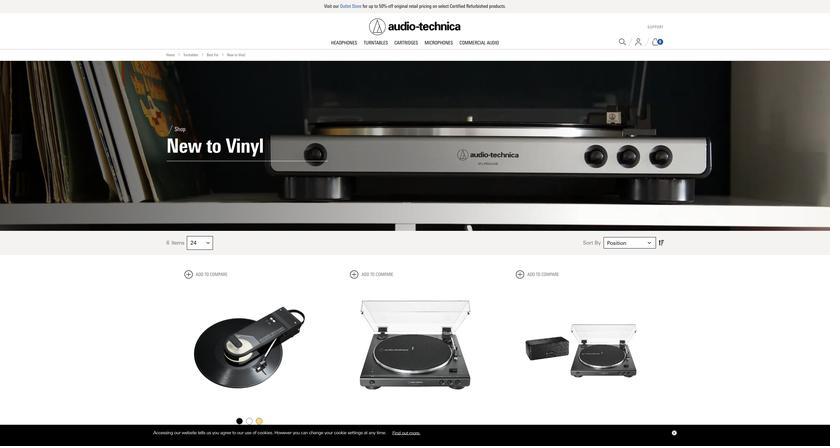 Task type: vqa. For each thing, say whether or not it's contained in the screenshot.
at
yes



Task type: describe. For each thing, give the bounding box(es) containing it.
retail
[[409, 3, 418, 9]]

support link
[[648, 25, 664, 30]]

breadcrumbs image
[[201, 53, 204, 56]]

website
[[182, 431, 197, 436]]

0 vertical spatial new to vinyl
[[227, 53, 245, 57]]

best for link
[[207, 52, 219, 58]]

certified
[[450, 3, 466, 9]]

compare for add to compare button corresponding to at lp60xbt usb image
[[376, 272, 394, 278]]

for
[[363, 3, 368, 9]]

1 horizontal spatial our
[[237, 431, 244, 436]]

settings
[[348, 431, 363, 436]]

more.
[[410, 431, 421, 436]]

select
[[439, 3, 449, 9]]

at lp60xbt usb image
[[351, 284, 480, 414]]

add to compare for at lp60xspbt image
[[528, 272, 560, 278]]

1 add to compare from the left
[[196, 272, 228, 278]]

headphones link
[[328, 40, 361, 46]]

by
[[595, 240, 602, 246]]

our for accessing
[[174, 431, 181, 436]]

at
[[364, 431, 368, 436]]

1 breadcrumbs image from the left
[[178, 53, 181, 56]]

find out more. link
[[388, 428, 426, 438]]

original
[[395, 3, 408, 9]]

for
[[214, 53, 219, 57]]

50%-
[[379, 3, 389, 9]]

magnifying glass image
[[620, 38, 627, 46]]

change
[[309, 431, 324, 436]]

add to compare button for at lp60xbt usb image
[[351, 271, 394, 279]]

on
[[433, 3, 438, 9]]

microphones
[[425, 40, 453, 46]]

cookies.
[[258, 431, 274, 436]]

set descending direction image
[[659, 239, 664, 247]]

pricing
[[420, 3, 432, 9]]

of
[[253, 431, 257, 436]]

add for at lp60xspbt image add to compare button
[[528, 272, 536, 278]]

shop
[[175, 126, 186, 133]]

any
[[369, 431, 376, 436]]

store logo image
[[370, 18, 461, 35]]

turntables for the right turntables link
[[364, 40, 388, 46]]

refurbished
[[467, 3, 489, 9]]

at lp60xspbt image
[[516, 284, 646, 414]]

products.
[[490, 3, 506, 9]]

add to compare button for at lp60xspbt image
[[516, 271, 560, 279]]

6
[[167, 240, 169, 246]]

outlet
[[340, 3, 351, 9]]

visit our outlet store for up to 50%-off original retail pricing on select certified refurbished products.
[[324, 3, 506, 9]]



Task type: locate. For each thing, give the bounding box(es) containing it.
new right for
[[227, 53, 234, 57]]

our for visit
[[333, 3, 339, 9]]

find
[[393, 431, 401, 436]]

add
[[196, 272, 204, 278], [362, 272, 370, 278], [528, 272, 536, 278]]

divider line image
[[629, 38, 633, 46], [646, 38, 650, 46], [167, 125, 175, 134]]

2 add to compare button from the left
[[351, 271, 394, 279]]

breadcrumbs image
[[178, 53, 181, 56], [221, 53, 225, 56]]

3 compare from the left
[[542, 272, 560, 278]]

turntables link left the cartridges
[[361, 40, 392, 46]]

1 you from the left
[[212, 431, 219, 436]]

add to compare for at lp60xbt usb image
[[362, 272, 394, 278]]

commercial audio
[[460, 40, 499, 46]]

1 horizontal spatial turntables
[[364, 40, 388, 46]]

turntables left the cartridges
[[364, 40, 388, 46]]

however
[[275, 431, 292, 436]]

new
[[227, 53, 234, 57], [167, 134, 202, 158]]

best for
[[207, 53, 219, 57]]

you right the us
[[212, 431, 219, 436]]

to
[[375, 3, 378, 9], [235, 53, 238, 57], [206, 134, 221, 158], [205, 272, 209, 278], [371, 272, 375, 278], [537, 272, 541, 278], [232, 431, 236, 436]]

turntables
[[364, 40, 388, 46], [183, 53, 198, 57]]

add to compare
[[196, 272, 228, 278], [362, 272, 394, 278], [528, 272, 560, 278]]

1 add to compare button from the left
[[185, 271, 228, 279]]

1 horizontal spatial add to compare button
[[351, 271, 394, 279]]

2 horizontal spatial our
[[333, 3, 339, 9]]

3 add to compare button from the left
[[516, 271, 560, 279]]

accessing our website tells us you agree to our use of cookies. however you can change your cookie settings at any time.
[[153, 431, 388, 436]]

2 horizontal spatial add to compare
[[528, 272, 560, 278]]

1 vertical spatial vinyl
[[226, 134, 264, 158]]

add for 1st add to compare button from left
[[196, 272, 204, 278]]

audio
[[487, 40, 499, 46]]

0 horizontal spatial you
[[212, 431, 219, 436]]

time.
[[377, 431, 387, 436]]

home
[[167, 53, 175, 57]]

3 add to compare from the left
[[528, 272, 560, 278]]

turntables for the left turntables link
[[183, 53, 198, 57]]

store
[[352, 3, 362, 9]]

0 vertical spatial turntables
[[364, 40, 388, 46]]

1 horizontal spatial breadcrumbs image
[[221, 53, 225, 56]]

new to vinyl image
[[0, 61, 831, 231]]

0 link
[[652, 38, 664, 46]]

you
[[212, 431, 219, 436], [293, 431, 300, 436]]

2 horizontal spatial add
[[528, 272, 536, 278]]

your
[[325, 431, 333, 436]]

add to compare button
[[185, 271, 228, 279], [351, 271, 394, 279], [516, 271, 560, 279]]

0 vertical spatial new
[[227, 53, 234, 57]]

our left use
[[237, 431, 244, 436]]

1 compare from the left
[[210, 272, 228, 278]]

new to vinyl
[[227, 53, 245, 57], [167, 134, 264, 158]]

carrat down image
[[648, 242, 652, 245]]

cartridges link
[[392, 40, 422, 46]]

compare for at lp60xspbt image add to compare button
[[542, 272, 560, 278]]

you left the 'can'
[[293, 431, 300, 436]]

1 vertical spatial new to vinyl
[[167, 134, 264, 158]]

3 add from the left
[[528, 272, 536, 278]]

compare for 1st add to compare button from left
[[210, 272, 228, 278]]

2 compare from the left
[[376, 272, 394, 278]]

0
[[660, 40, 662, 44]]

1 horizontal spatial new
[[227, 53, 234, 57]]

1 horizontal spatial compare
[[376, 272, 394, 278]]

commercial audio link
[[457, 40, 503, 46]]

find out more.
[[393, 431, 421, 436]]

2 add to compare from the left
[[362, 272, 394, 278]]

2 you from the left
[[293, 431, 300, 436]]

turntables inside turntables link
[[364, 40, 388, 46]]

2 breadcrumbs image from the left
[[221, 53, 225, 56]]

0 horizontal spatial add
[[196, 272, 204, 278]]

our right visit
[[333, 3, 339, 9]]

breadcrumbs image right home
[[178, 53, 181, 56]]

carrat down image
[[207, 242, 210, 245]]

turntables link left breadcrumbs image
[[183, 52, 198, 58]]

0 horizontal spatial turntables link
[[183, 52, 198, 58]]

home link
[[167, 52, 175, 58]]

commercial
[[460, 40, 486, 46]]

microphones link
[[422, 40, 457, 46]]

1 horizontal spatial add
[[362, 272, 370, 278]]

2 horizontal spatial compare
[[542, 272, 560, 278]]

our
[[333, 3, 339, 9], [174, 431, 181, 436], [237, 431, 244, 436]]

0 horizontal spatial divider line image
[[167, 125, 175, 134]]

sort by
[[584, 240, 602, 246]]

2 horizontal spatial add to compare button
[[516, 271, 560, 279]]

0 vertical spatial vinyl
[[239, 53, 245, 57]]

1 vertical spatial new
[[167, 134, 202, 158]]

our left website
[[174, 431, 181, 436]]

new down shop
[[167, 134, 202, 158]]

0 vertical spatial turntables link
[[361, 40, 392, 46]]

option group
[[184, 417, 315, 427]]

0 horizontal spatial turntables
[[183, 53, 198, 57]]

1 add from the left
[[196, 272, 204, 278]]

sort
[[584, 240, 594, 246]]

1 vertical spatial turntables link
[[183, 52, 198, 58]]

us
[[207, 431, 211, 436]]

can
[[301, 431, 308, 436]]

1 horizontal spatial divider line image
[[629, 38, 633, 46]]

1 horizontal spatial turntables link
[[361, 40, 392, 46]]

turntables left breadcrumbs image
[[183, 53, 198, 57]]

2 add from the left
[[362, 272, 370, 278]]

visit
[[324, 3, 332, 9]]

tells
[[198, 431, 206, 436]]

use
[[245, 431, 252, 436]]

best
[[207, 53, 213, 57]]

1 vertical spatial turntables
[[183, 53, 198, 57]]

out
[[402, 431, 408, 436]]

0 horizontal spatial compare
[[210, 272, 228, 278]]

vinyl
[[239, 53, 245, 57], [226, 134, 264, 158]]

cartridges
[[395, 40, 418, 46]]

0 horizontal spatial breadcrumbs image
[[178, 53, 181, 56]]

accessing
[[153, 431, 173, 436]]

compare
[[210, 272, 228, 278], [376, 272, 394, 278], [542, 272, 560, 278]]

at sb727 image
[[185, 284, 314, 414]]

basket image
[[652, 38, 660, 46]]

1 horizontal spatial add to compare
[[362, 272, 394, 278]]

1 horizontal spatial you
[[293, 431, 300, 436]]

0 horizontal spatial add to compare button
[[185, 271, 228, 279]]

up
[[369, 3, 374, 9]]

0 horizontal spatial add to compare
[[196, 272, 228, 278]]

support
[[648, 25, 664, 30]]

2 horizontal spatial divider line image
[[646, 38, 650, 46]]

off
[[389, 3, 394, 9]]

6 items
[[167, 240, 185, 246]]

cross image
[[673, 432, 676, 435]]

agree
[[221, 431, 231, 436]]

add for add to compare button corresponding to at lp60xbt usb image
[[362, 272, 370, 278]]

breadcrumbs image right for
[[221, 53, 225, 56]]

outlet store link
[[340, 3, 362, 9]]

items
[[172, 240, 185, 246]]

headphones
[[331, 40, 358, 46]]

0 horizontal spatial our
[[174, 431, 181, 436]]

cookie
[[334, 431, 347, 436]]

0 horizontal spatial new
[[167, 134, 202, 158]]

turntables link
[[361, 40, 392, 46], [183, 52, 198, 58]]



